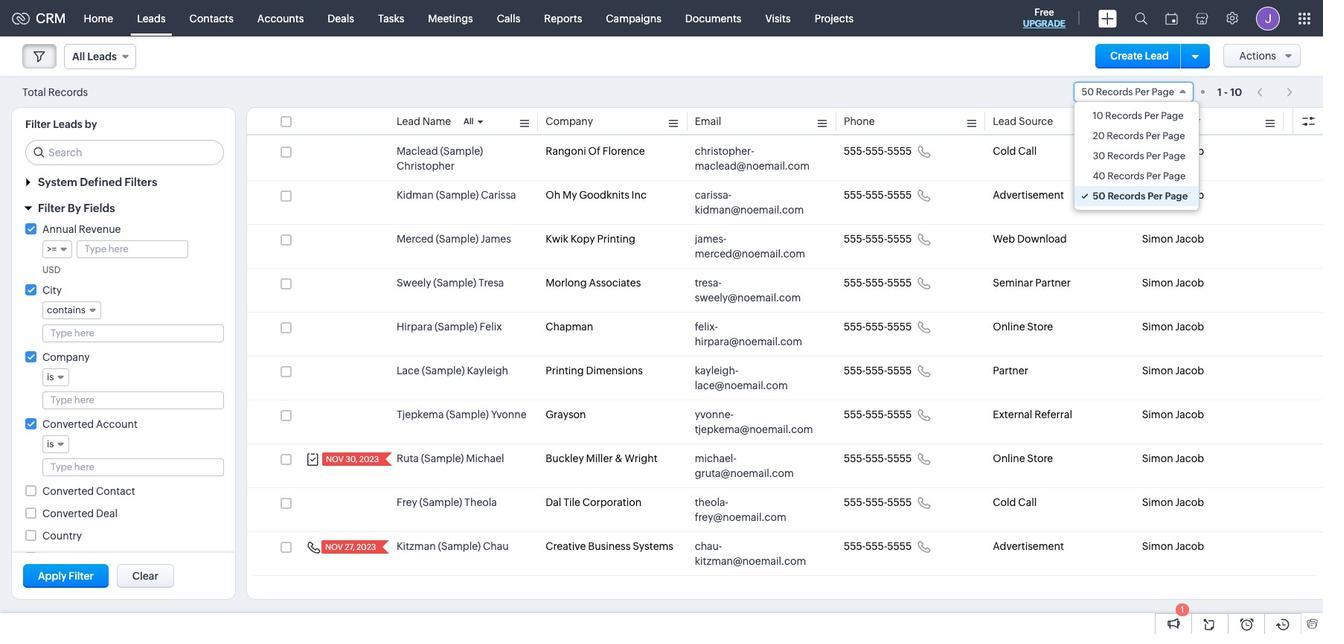 Task type: vqa. For each thing, say whether or not it's contained in the screenshot.
Here Is Your Smart Chat (Ctrl+Space)
no



Task type: locate. For each thing, give the bounding box(es) containing it.
5555
[[888, 145, 912, 157], [888, 189, 912, 201], [888, 233, 912, 245], [888, 277, 912, 289], [888, 321, 912, 333], [888, 365, 912, 377], [888, 409, 912, 421], [888, 453, 912, 465], [888, 497, 912, 508], [888, 540, 912, 552]]

per up 10 records per page
[[1135, 86, 1150, 98]]

2 cold call from the top
[[993, 497, 1037, 508]]

Type here text field
[[43, 325, 223, 342], [43, 392, 223, 409]]

3 converted from the top
[[42, 508, 94, 520]]

50 records per page up 10 records per page option
[[1082, 86, 1175, 98]]

1 vertical spatial call
[[1019, 497, 1037, 508]]

leads
[[137, 12, 166, 24], [87, 51, 117, 63], [53, 118, 82, 130]]

0 vertical spatial 2023
[[359, 455, 379, 464]]

documents
[[686, 12, 742, 24]]

555-555-5555 for christopher- maclead@noemail.com
[[844, 145, 912, 157]]

1 simon jacob from the top
[[1142, 145, 1205, 157]]

2 converted from the top
[[42, 485, 94, 497]]

records inside option
[[1108, 170, 1145, 182]]

4 jacob from the top
[[1176, 277, 1205, 289]]

3 5555 from the top
[[888, 233, 912, 245]]

partner right seminar
[[1036, 277, 1071, 289]]

27,
[[345, 543, 355, 552]]

row group containing maclead (sample) christopher
[[247, 137, 1324, 576]]

associates
[[589, 277, 641, 289]]

(sample) for christopher
[[440, 145, 483, 157]]

20
[[1093, 130, 1105, 141]]

email
[[695, 115, 722, 127]]

all right name
[[464, 117, 474, 126]]

online for felix- hirpara@noemail.com
[[993, 321, 1026, 333]]

0 vertical spatial online store
[[993, 321, 1054, 333]]

1 online store from the top
[[993, 321, 1054, 333]]

contacts
[[190, 12, 234, 24]]

per up 20 records per page
[[1145, 110, 1160, 121]]

1 vertical spatial all
[[464, 117, 474, 126]]

advertisement
[[993, 189, 1064, 201], [993, 540, 1064, 552]]

profile element
[[1248, 0, 1289, 36]]

50 down 40 at the right top of page
[[1093, 191, 1106, 202]]

lace (sample) kayleigh link
[[397, 363, 508, 378]]

>=
[[47, 243, 57, 255]]

external
[[993, 409, 1033, 421]]

nov for kitzman
[[325, 543, 343, 552]]

2 5555 from the top
[[888, 189, 912, 201]]

10 555-555-5555 from the top
[[844, 540, 912, 552]]

4 555-555-5555 from the top
[[844, 277, 912, 289]]

2 advertisement from the top
[[993, 540, 1064, 552]]

(sample) right lace
[[422, 365, 465, 377]]

visits
[[766, 12, 791, 24]]

christopher- maclead@noemail.com
[[695, 145, 810, 172]]

filter by fields button
[[12, 195, 235, 221]]

cold for theola- frey@noemail.com
[[993, 497, 1017, 508]]

1 vertical spatial online
[[993, 453, 1026, 465]]

0 horizontal spatial 10
[[1093, 110, 1104, 121]]

create
[[1111, 50, 1143, 62]]

5555 for yvonne- tjepkema@noemail.com
[[888, 409, 912, 421]]

by right created at the bottom left of page
[[83, 552, 95, 564]]

2 simon jacob from the top
[[1142, 189, 1205, 201]]

online store down seminar partner
[[993, 321, 1054, 333]]

(sample) left "tresa"
[[434, 277, 477, 289]]

online store for michael- gruta@noemail.com
[[993, 453, 1054, 465]]

6 simon jacob from the top
[[1142, 365, 1205, 377]]

company up rangoni
[[546, 115, 593, 127]]

1 is from the top
[[47, 371, 54, 383]]

0 vertical spatial is field
[[42, 369, 70, 386]]

per for '30 records per page' option
[[1147, 150, 1161, 162]]

0 vertical spatial cold
[[993, 145, 1017, 157]]

type here text field for >=
[[77, 241, 187, 258]]

0 vertical spatial converted
[[42, 418, 94, 430]]

1 vertical spatial 10
[[1093, 110, 1104, 121]]

0 vertical spatial advertisement
[[993, 189, 1064, 201]]

simon for theola- frey@noemail.com
[[1142, 497, 1174, 508]]

1 vertical spatial type here text field
[[43, 459, 223, 476]]

lead owner
[[1142, 115, 1201, 127]]

7 simon from the top
[[1142, 409, 1174, 421]]

type here text field up account
[[43, 392, 223, 409]]

all
[[72, 51, 85, 63], [464, 117, 474, 126]]

jacob for christopher- maclead@noemail.com
[[1176, 145, 1205, 157]]

0 horizontal spatial company
[[42, 351, 90, 363]]

10 records per page
[[1093, 110, 1184, 121]]

converted for converted contact
[[42, 485, 94, 497]]

9 5555 from the top
[[888, 497, 912, 508]]

deals link
[[316, 0, 366, 36]]

10 jacob from the top
[[1176, 540, 1205, 552]]

per down 30 records per page
[[1147, 170, 1162, 182]]

chau-
[[695, 540, 722, 552]]

navigation
[[1250, 81, 1301, 103]]

grayson
[[546, 409, 586, 421]]

records left "loading" image
[[48, 86, 88, 98]]

5 simon jacob from the top
[[1142, 321, 1205, 333]]

10 simon jacob from the top
[[1142, 540, 1205, 552]]

per down the lead owner
[[1146, 130, 1161, 141]]

list box
[[1075, 102, 1199, 210]]

records up 50 records per page option
[[1108, 170, 1145, 182]]

0 vertical spatial 50
[[1082, 86, 1094, 98]]

2 is field from the top
[[42, 436, 70, 453]]

2 online from the top
[[993, 453, 1026, 465]]

50 up the 20
[[1082, 86, 1094, 98]]

online for michael- gruta@noemail.com
[[993, 453, 1026, 465]]

by
[[68, 202, 81, 214], [83, 552, 95, 564]]

1 vertical spatial store
[[1028, 453, 1054, 465]]

filter down created by
[[69, 570, 94, 582]]

leads for all leads
[[87, 51, 117, 63]]

1 type here text field from the top
[[43, 325, 223, 342]]

50
[[1082, 86, 1094, 98], [1093, 191, 1106, 202]]

kidman (sample) carissa
[[397, 189, 516, 201]]

1 vertical spatial leads
[[87, 51, 117, 63]]

rangoni
[[546, 145, 586, 157]]

2 vertical spatial converted
[[42, 508, 94, 520]]

records for the 20 records per page option
[[1107, 130, 1144, 141]]

simon
[[1142, 145, 1174, 157], [1142, 189, 1174, 201], [1142, 233, 1174, 245], [1142, 277, 1174, 289], [1142, 321, 1174, 333], [1142, 365, 1174, 377], [1142, 409, 1174, 421], [1142, 453, 1174, 465], [1142, 497, 1174, 508], [1142, 540, 1174, 552]]

tjepkema (sample) yvonne link
[[397, 407, 527, 422]]

is down converted account
[[47, 438, 54, 450]]

(sample) down name
[[440, 145, 483, 157]]

simon for christopher- maclead@noemail.com
[[1142, 145, 1174, 157]]

page inside the 50 records per page field
[[1152, 86, 1175, 98]]

is field
[[42, 369, 70, 386], [42, 436, 70, 453]]

0 vertical spatial company
[[546, 115, 593, 127]]

buckley miller & wright
[[546, 453, 658, 465]]

all up total records
[[72, 51, 85, 63]]

lead up 20 records per page
[[1142, 115, 1166, 127]]

Type here text field
[[77, 241, 187, 258], [43, 459, 223, 476]]

5555 for christopher- maclead@noemail.com
[[888, 145, 912, 157]]

page inside 10 records per page option
[[1162, 110, 1184, 121]]

0 horizontal spatial by
[[68, 202, 81, 214]]

referral
[[1035, 409, 1073, 421]]

(sample) down maclead (sample) christopher link
[[436, 189, 479, 201]]

hirpara (sample) felix link
[[397, 319, 502, 334]]

1 horizontal spatial by
[[83, 552, 95, 564]]

1 store from the top
[[1028, 321, 1054, 333]]

crm
[[36, 10, 66, 26]]

1 horizontal spatial 1
[[1218, 86, 1222, 98]]

0 vertical spatial 50 records per page
[[1082, 86, 1175, 98]]

555-
[[844, 145, 866, 157], [866, 145, 888, 157], [844, 189, 866, 201], [866, 189, 888, 201], [844, 233, 866, 245], [866, 233, 888, 245], [844, 277, 866, 289], [866, 277, 888, 289], [844, 321, 866, 333], [866, 321, 888, 333], [844, 365, 866, 377], [866, 365, 888, 377], [844, 409, 866, 421], [866, 409, 888, 421], [844, 453, 866, 465], [866, 453, 888, 465], [844, 497, 866, 508], [866, 497, 888, 508], [844, 540, 866, 552], [866, 540, 888, 552]]

tjepkema
[[397, 409, 444, 421]]

1 horizontal spatial printing
[[597, 233, 636, 245]]

1 call from the top
[[1019, 145, 1037, 157]]

filter for filter leads by
[[25, 118, 51, 130]]

lead left source
[[993, 115, 1017, 127]]

converted up country
[[42, 508, 94, 520]]

leads inside field
[[87, 51, 117, 63]]

0 horizontal spatial partner
[[993, 365, 1029, 377]]

1 vertical spatial converted
[[42, 485, 94, 497]]

10 right "-"
[[1231, 86, 1243, 98]]

10 up the 20
[[1093, 110, 1104, 121]]

page inside the 20 records per page option
[[1163, 130, 1186, 141]]

cold call for theola- frey@noemail.com
[[993, 497, 1037, 508]]

simon for yvonne- tjepkema@noemail.com
[[1142, 409, 1174, 421]]

1 vertical spatial filter
[[38, 202, 65, 214]]

3 555-555-5555 from the top
[[844, 233, 912, 245]]

1 vertical spatial 50 records per page
[[1093, 191, 1188, 202]]

10 simon from the top
[[1142, 540, 1174, 552]]

2 vertical spatial filter
[[69, 570, 94, 582]]

2 call from the top
[[1019, 497, 1037, 508]]

converted for converted account
[[42, 418, 94, 430]]

1 vertical spatial 2023
[[357, 543, 376, 552]]

tresa
[[479, 277, 504, 289]]

555-555-5555 for tresa- sweely@noemail.com
[[844, 277, 912, 289]]

6 5555 from the top
[[888, 365, 912, 377]]

2 555-555-5555 from the top
[[844, 189, 912, 201]]

0 vertical spatial cold call
[[993, 145, 1037, 157]]

michael- gruta@noemail.com link
[[695, 451, 814, 481]]

10 5555 from the top
[[888, 540, 912, 552]]

All Leads field
[[64, 44, 136, 69]]

page inside 50 records per page option
[[1165, 191, 1188, 202]]

2023 right 30,
[[359, 455, 379, 464]]

(sample) for theola
[[420, 497, 463, 508]]

converted up converted deal
[[42, 485, 94, 497]]

records for the 40 records per page option
[[1108, 170, 1145, 182]]

0 horizontal spatial leads
[[53, 118, 82, 130]]

printing right kopy
[[597, 233, 636, 245]]

leads right home at the top
[[137, 12, 166, 24]]

apply
[[38, 570, 67, 582]]

call for christopher- maclead@noemail.com
[[1019, 145, 1037, 157]]

1 vertical spatial printing
[[546, 365, 584, 377]]

0 vertical spatial type here text field
[[77, 241, 187, 258]]

printing dimensions
[[546, 365, 643, 377]]

(sample) right "ruta"
[[421, 453, 464, 465]]

2023 right 27,
[[357, 543, 376, 552]]

4 simon jacob from the top
[[1142, 277, 1205, 289]]

company down contains field
[[42, 351, 90, 363]]

accounts
[[257, 12, 304, 24]]

(sample) left yvonne
[[446, 409, 489, 421]]

sweely (sample) tresa
[[397, 277, 504, 289]]

felix- hirpara@noemail.com
[[695, 321, 803, 348]]

row group
[[247, 137, 1324, 576]]

simon for felix- hirpara@noemail.com
[[1142, 321, 1174, 333]]

filter
[[25, 118, 51, 130], [38, 202, 65, 214], [69, 570, 94, 582]]

partner up external
[[993, 365, 1029, 377]]

lead right create
[[1145, 50, 1169, 62]]

9 jacob from the top
[[1176, 497, 1205, 508]]

(sample) for tresa
[[434, 277, 477, 289]]

(sample) for yvonne
[[446, 409, 489, 421]]

2 store from the top
[[1028, 453, 1054, 465]]

0 horizontal spatial 1
[[1181, 605, 1185, 614]]

loading image
[[90, 91, 98, 96]]

web
[[993, 233, 1016, 245]]

5555 for james- merced@noemail.com
[[888, 233, 912, 245]]

page inside the 40 records per page option
[[1164, 170, 1186, 182]]

1 vertical spatial by
[[83, 552, 95, 564]]

8 jacob from the top
[[1176, 453, 1205, 465]]

7 jacob from the top
[[1176, 409, 1205, 421]]

0 vertical spatial by
[[68, 202, 81, 214]]

filters
[[125, 176, 157, 188]]

0 vertical spatial is
[[47, 371, 54, 383]]

9 simon from the top
[[1142, 497, 1174, 508]]

5 jacob from the top
[[1176, 321, 1205, 333]]

records down the 40 records per page option
[[1108, 191, 1146, 202]]

0 vertical spatial store
[[1028, 321, 1054, 333]]

0 vertical spatial 1
[[1218, 86, 1222, 98]]

0 horizontal spatial all
[[72, 51, 85, 63]]

systems
[[633, 540, 674, 552]]

555-555-5555 for michael- gruta@noemail.com
[[844, 453, 912, 465]]

1 horizontal spatial partner
[[1036, 277, 1071, 289]]

maclead
[[397, 145, 438, 157]]

2 vertical spatial leads
[[53, 118, 82, 130]]

6 555-555-5555 from the top
[[844, 365, 912, 377]]

create menu image
[[1099, 9, 1117, 27]]

50 records per page inside field
[[1082, 86, 1175, 98]]

1 vertical spatial is field
[[42, 436, 70, 453]]

download
[[1018, 233, 1067, 245]]

0 vertical spatial call
[[1019, 145, 1037, 157]]

8 simon from the top
[[1142, 453, 1174, 465]]

555-555-5555 for theola- frey@noemail.com
[[844, 497, 912, 508]]

source
[[1019, 115, 1054, 127]]

(sample) left felix
[[435, 321, 478, 333]]

converted left account
[[42, 418, 94, 430]]

1 5555 from the top
[[888, 145, 912, 157]]

my
[[563, 189, 577, 201]]

jacob for kayleigh- lace@noemail.com
[[1176, 365, 1205, 377]]

accounts link
[[246, 0, 316, 36]]

theola- frey@noemail.com link
[[695, 495, 814, 525]]

records down the 20 records per page option
[[1108, 150, 1145, 162]]

6 jacob from the top
[[1176, 365, 1205, 377]]

1 vertical spatial is
[[47, 438, 54, 450]]

merced@noemail.com
[[695, 248, 806, 260]]

20 records per page option
[[1075, 126, 1199, 146]]

contact
[[96, 485, 135, 497]]

9 simon jacob from the top
[[1142, 497, 1205, 508]]

1 vertical spatial partner
[[993, 365, 1029, 377]]

50 records per page down the 40 records per page
[[1093, 191, 1188, 202]]

(sample) inside the maclead (sample) christopher
[[440, 145, 483, 157]]

created by
[[42, 552, 95, 564]]

1 cold call from the top
[[993, 145, 1037, 157]]

1 vertical spatial cold
[[993, 497, 1017, 508]]

4 5555 from the top
[[888, 277, 912, 289]]

page for '30 records per page' option
[[1163, 150, 1186, 162]]

nov left 27,
[[325, 543, 343, 552]]

nov
[[326, 455, 344, 464], [325, 543, 343, 552]]

leads up "loading" image
[[87, 51, 117, 63]]

2 online store from the top
[[993, 453, 1054, 465]]

printing up grayson
[[546, 365, 584, 377]]

free upgrade
[[1023, 7, 1066, 29]]

8 simon jacob from the top
[[1142, 453, 1205, 465]]

2 type here text field from the top
[[43, 392, 223, 409]]

8 555-555-5555 from the top
[[844, 453, 912, 465]]

3 simon from the top
[[1142, 233, 1174, 245]]

0 vertical spatial type here text field
[[43, 325, 223, 342]]

online down external
[[993, 453, 1026, 465]]

per for 50 records per page option
[[1148, 191, 1163, 202]]

by for filter
[[68, 202, 81, 214]]

2 horizontal spatial leads
[[137, 12, 166, 24]]

all for all
[[464, 117, 474, 126]]

tasks link
[[366, 0, 416, 36]]

home
[[84, 12, 113, 24]]

records up 10 records per page option
[[1096, 86, 1133, 98]]

records down 10 records per page option
[[1107, 130, 1144, 141]]

7 5555 from the top
[[888, 409, 912, 421]]

frey
[[397, 497, 417, 508]]

1 advertisement from the top
[[993, 189, 1064, 201]]

1 vertical spatial type here text field
[[43, 392, 223, 409]]

1 cold from the top
[[993, 145, 1017, 157]]

filter down total at the left of the page
[[25, 118, 51, 130]]

1 horizontal spatial leads
[[87, 51, 117, 63]]

1 vertical spatial online store
[[993, 453, 1054, 465]]

cold for christopher- maclead@noemail.com
[[993, 145, 1017, 157]]

online
[[993, 321, 1026, 333], [993, 453, 1026, 465]]

9 555-555-5555 from the top
[[844, 497, 912, 508]]

3 jacob from the top
[[1176, 233, 1205, 245]]

simon jacob for carissa- kidman@noemail.com
[[1142, 189, 1205, 201]]

meetings
[[428, 12, 473, 24]]

6 simon from the top
[[1142, 365, 1174, 377]]

is field up converted account
[[42, 369, 70, 386]]

is for company
[[47, 371, 54, 383]]

1 jacob from the top
[[1176, 145, 1205, 157]]

list box containing 10 records per page
[[1075, 102, 1199, 210]]

records up the 20 records per page option
[[1106, 110, 1143, 121]]

(sample) for carissa
[[436, 189, 479, 201]]

1 555-555-5555 from the top
[[844, 145, 912, 157]]

leads left by
[[53, 118, 82, 130]]

type here text field up contact
[[43, 459, 223, 476]]

christopher-
[[695, 145, 755, 157]]

store down seminar partner
[[1028, 321, 1054, 333]]

account
[[96, 418, 138, 430]]

jacob for chau- kitzman@noemail.com
[[1176, 540, 1205, 552]]

kidman (sample) carissa link
[[397, 188, 516, 202]]

goodknits
[[579, 189, 630, 201]]

hirpara (sample) felix
[[397, 321, 502, 333]]

is field for converted account
[[42, 436, 70, 453]]

lead for lead owner
[[1142, 115, 1166, 127]]

is up converted account
[[47, 371, 54, 383]]

1 vertical spatial 50
[[1093, 191, 1106, 202]]

1 vertical spatial 1
[[1181, 605, 1185, 614]]

is field down converted account
[[42, 436, 70, 453]]

business
[[588, 540, 631, 552]]

search element
[[1126, 0, 1157, 36]]

converted for converted deal
[[42, 508, 94, 520]]

filter up annual
[[38, 202, 65, 214]]

0 vertical spatial online
[[993, 321, 1026, 333]]

nov left 30,
[[326, 455, 344, 464]]

type here text field down contains field
[[43, 325, 223, 342]]

kwik kopy printing
[[546, 233, 636, 245]]

555-555-5555 for felix- hirpara@noemail.com
[[844, 321, 912, 333]]

search image
[[1135, 12, 1148, 25]]

50 inside option
[[1093, 191, 1106, 202]]

3 simon jacob from the top
[[1142, 233, 1205, 245]]

10
[[1231, 86, 1243, 98], [1093, 110, 1104, 121]]

page
[[1152, 86, 1175, 98], [1162, 110, 1184, 121], [1163, 130, 1186, 141], [1163, 150, 1186, 162], [1164, 170, 1186, 182], [1165, 191, 1188, 202]]

annual
[[42, 223, 77, 235]]

30 records per page
[[1093, 150, 1186, 162]]

2 simon from the top
[[1142, 189, 1174, 201]]

5555 for tresa- sweely@noemail.com
[[888, 277, 912, 289]]

>= field
[[42, 240, 72, 258]]

per for 10 records per page option
[[1145, 110, 1160, 121]]

all inside field
[[72, 51, 85, 63]]

0 vertical spatial filter
[[25, 118, 51, 130]]

sweely
[[397, 277, 431, 289]]

1 is field from the top
[[42, 369, 70, 386]]

1 vertical spatial cold call
[[993, 497, 1037, 508]]

page inside '30 records per page' option
[[1163, 150, 1186, 162]]

4 simon from the top
[[1142, 277, 1174, 289]]

1 horizontal spatial 10
[[1231, 86, 1243, 98]]

kidman@noemail.com
[[695, 204, 804, 216]]

0 vertical spatial leads
[[137, 12, 166, 24]]

merced
[[397, 233, 434, 245]]

2023 for ruta (sample) michael
[[359, 455, 379, 464]]

1 converted from the top
[[42, 418, 94, 430]]

0 vertical spatial nov
[[326, 455, 344, 464]]

per down the 40 records per page
[[1148, 191, 1163, 202]]

cold call for christopher- maclead@noemail.com
[[993, 145, 1037, 157]]

1 horizontal spatial company
[[546, 115, 593, 127]]

7 555-555-5555 from the top
[[844, 409, 912, 421]]

creative business systems
[[546, 540, 674, 552]]

per inside option
[[1147, 170, 1162, 182]]

seminar partner
[[993, 277, 1071, 289]]

advertisement for chau- kitzman@noemail.com
[[993, 540, 1064, 552]]

555-555-5555 for yvonne- tjepkema@noemail.com
[[844, 409, 912, 421]]

1 online from the top
[[993, 321, 1026, 333]]

online down seminar
[[993, 321, 1026, 333]]

by inside filter by fields dropdown button
[[68, 202, 81, 214]]

0 vertical spatial all
[[72, 51, 85, 63]]

1 vertical spatial advertisement
[[993, 540, 1064, 552]]

lace@noemail.com
[[695, 380, 788, 392]]

filter inside button
[[69, 570, 94, 582]]

50 records per page option
[[1075, 186, 1199, 206]]

simon for chau- kitzman@noemail.com
[[1142, 540, 1174, 552]]

2 cold from the top
[[993, 497, 1017, 508]]

store down external referral
[[1028, 453, 1054, 465]]

1 simon from the top
[[1142, 145, 1174, 157]]

0 vertical spatial partner
[[1036, 277, 1071, 289]]

2 jacob from the top
[[1176, 189, 1205, 201]]

page for 50 records per page option
[[1165, 191, 1188, 202]]

leads for filter leads by
[[53, 118, 82, 130]]

555-555-5555 for chau- kitzman@noemail.com
[[844, 540, 912, 552]]

theola
[[465, 497, 497, 508]]

create lead button
[[1096, 44, 1184, 68]]

online store down external referral
[[993, 453, 1054, 465]]

filter inside dropdown button
[[38, 202, 65, 214]]

1 for 1
[[1181, 605, 1185, 614]]

per up the 40 records per page
[[1147, 150, 1161, 162]]

(sample) left the chau
[[438, 540, 481, 552]]

8 5555 from the top
[[888, 453, 912, 465]]

(sample) inside "link"
[[446, 409, 489, 421]]

web download
[[993, 233, 1067, 245]]

simon jacob for kayleigh- lace@noemail.com
[[1142, 365, 1205, 377]]

per for the 20 records per page option
[[1146, 130, 1161, 141]]

(sample) left the james
[[436, 233, 479, 245]]

0 vertical spatial 10
[[1231, 86, 1243, 98]]

0 vertical spatial printing
[[597, 233, 636, 245]]

2 is from the top
[[47, 438, 54, 450]]

dal tile corporation
[[546, 497, 642, 508]]

type here text field down the revenue
[[77, 241, 187, 258]]

simon jacob for michael- gruta@noemail.com
[[1142, 453, 1205, 465]]

1 horizontal spatial all
[[464, 117, 474, 126]]

5 555-555-5555 from the top
[[844, 321, 912, 333]]

by up annual revenue
[[68, 202, 81, 214]]

system defined filters button
[[12, 169, 235, 195]]

lead left name
[[397, 115, 421, 127]]

7 simon jacob from the top
[[1142, 409, 1205, 421]]

5 simon from the top
[[1142, 321, 1174, 333]]

(sample) right frey at bottom left
[[420, 497, 463, 508]]

1 vertical spatial nov
[[325, 543, 343, 552]]

5 5555 from the top
[[888, 321, 912, 333]]



Task type: describe. For each thing, give the bounding box(es) containing it.
jacob for carissa- kidman@noemail.com
[[1176, 189, 1205, 201]]

jacob for felix- hirpara@noemail.com
[[1176, 321, 1205, 333]]

sweely (sample) tresa link
[[397, 275, 504, 290]]

inc
[[632, 189, 647, 201]]

james-
[[695, 233, 727, 245]]

oh my goodknits inc
[[546, 189, 647, 201]]

seminar
[[993, 277, 1034, 289]]

morlong associates
[[546, 277, 641, 289]]

jacob for yvonne- tjepkema@noemail.com
[[1176, 409, 1205, 421]]

jacob for james- merced@noemail.com
[[1176, 233, 1205, 245]]

simon jacob for yvonne- tjepkema@noemail.com
[[1142, 409, 1205, 421]]

oh
[[546, 189, 561, 201]]

30 records per page option
[[1075, 146, 1199, 166]]

maclead@noemail.com
[[695, 160, 810, 172]]

10 records per page option
[[1075, 106, 1199, 126]]

contacts link
[[178, 0, 246, 36]]

lace (sample) kayleigh
[[397, 365, 508, 377]]

deal
[[96, 508, 118, 520]]

lead name
[[397, 115, 451, 127]]

tresa- sweely@noemail.com link
[[695, 275, 814, 305]]

simon jacob for chau- kitzman@noemail.com
[[1142, 540, 1205, 552]]

simon jacob for james- merced@noemail.com
[[1142, 233, 1205, 245]]

deals
[[328, 12, 354, 24]]

records for 50 records per page option
[[1108, 191, 1146, 202]]

simon jacob for tresa- sweely@noemail.com
[[1142, 277, 1205, 289]]

free
[[1035, 7, 1055, 18]]

5555 for chau- kitzman@noemail.com
[[888, 540, 912, 552]]

theola- frey@noemail.com
[[695, 497, 787, 523]]

simon jacob for christopher- maclead@noemail.com
[[1142, 145, 1205, 157]]

555-555-5555 for carissa- kidman@noemail.com
[[844, 189, 912, 201]]

chau
[[483, 540, 509, 552]]

all leads
[[72, 51, 117, 63]]

&
[[615, 453, 623, 465]]

dimensions
[[586, 365, 643, 377]]

50 inside field
[[1082, 86, 1094, 98]]

apply filter
[[38, 570, 94, 582]]

tjepkema@noemail.com
[[695, 424, 813, 436]]

revenue
[[79, 223, 121, 235]]

projects
[[815, 12, 854, 24]]

all for all leads
[[72, 51, 85, 63]]

visits link
[[754, 0, 803, 36]]

dal
[[546, 497, 562, 508]]

carissa- kidman@noemail.com link
[[695, 188, 814, 217]]

lead for lead source
[[993, 115, 1017, 127]]

1 for 1 - 10
[[1218, 86, 1222, 98]]

type here text field for city
[[43, 325, 223, 342]]

5555 for michael- gruta@noemail.com
[[888, 453, 912, 465]]

(sample) for chau
[[438, 540, 481, 552]]

simon for carissa- kidman@noemail.com
[[1142, 189, 1174, 201]]

type here text field for is
[[43, 459, 223, 476]]

40 records per page option
[[1075, 166, 1199, 186]]

felix-
[[695, 321, 718, 333]]

simon for kayleigh- lace@noemail.com
[[1142, 365, 1174, 377]]

hirpara
[[397, 321, 433, 333]]

5555 for felix- hirpara@noemail.com
[[888, 321, 912, 333]]

store for felix- hirpara@noemail.com
[[1028, 321, 1054, 333]]

0 horizontal spatial printing
[[546, 365, 584, 377]]

tasks
[[378, 12, 404, 24]]

online store for felix- hirpara@noemail.com
[[993, 321, 1054, 333]]

records for 10 records per page option
[[1106, 110, 1143, 121]]

simon jacob for felix- hirpara@noemail.com
[[1142, 321, 1205, 333]]

contains
[[47, 304, 86, 316]]

page for 10 records per page option
[[1162, 110, 1184, 121]]

tjepkema (sample) yvonne
[[397, 409, 527, 421]]

filter for filter by fields
[[38, 202, 65, 214]]

(sample) for michael
[[421, 453, 464, 465]]

call for theola- frey@noemail.com
[[1019, 497, 1037, 508]]

(sample) for felix
[[435, 321, 478, 333]]

(sample) for kayleigh
[[422, 365, 465, 377]]

converted contact
[[42, 485, 135, 497]]

per inside field
[[1135, 86, 1150, 98]]

simon for michael- gruta@noemail.com
[[1142, 453, 1174, 465]]

lead for lead name
[[397, 115, 421, 127]]

is for converted account
[[47, 438, 54, 450]]

5555 for kayleigh- lace@noemail.com
[[888, 365, 912, 377]]

5555 for carissa- kidman@noemail.com
[[888, 189, 912, 201]]

kitzman (sample) chau
[[397, 540, 509, 552]]

(sample) for james
[[436, 233, 479, 245]]

calls link
[[485, 0, 532, 36]]

total
[[22, 86, 46, 98]]

store for michael- gruta@noemail.com
[[1028, 453, 1054, 465]]

home link
[[72, 0, 125, 36]]

campaigns
[[606, 12, 662, 24]]

tile
[[564, 497, 581, 508]]

create menu element
[[1090, 0, 1126, 36]]

michael- gruta@noemail.com
[[695, 453, 794, 479]]

external referral
[[993, 409, 1073, 421]]

maclead (sample) christopher
[[397, 145, 483, 172]]

yvonne- tjepkema@noemail.com link
[[695, 407, 814, 437]]

frey (sample) theola link
[[397, 495, 497, 510]]

ruta
[[397, 453, 419, 465]]

simon for james- merced@noemail.com
[[1142, 233, 1174, 245]]

ruta (sample) michael link
[[397, 451, 504, 466]]

records for '30 records per page' option
[[1108, 150, 1145, 162]]

name
[[423, 115, 451, 127]]

lace
[[397, 365, 420, 377]]

is field for company
[[42, 369, 70, 386]]

converted account
[[42, 418, 138, 430]]

profile image
[[1257, 6, 1280, 30]]

james- merced@noemail.com
[[695, 233, 806, 260]]

kayleigh-
[[695, 365, 739, 377]]

apply filter button
[[23, 564, 109, 588]]

555-555-5555 for kayleigh- lace@noemail.com
[[844, 365, 912, 377]]

kayleigh- lace@noemail.com
[[695, 365, 788, 392]]

buckley
[[546, 453, 584, 465]]

felix
[[480, 321, 502, 333]]

nov for ruta
[[326, 455, 344, 464]]

jacob for theola- frey@noemail.com
[[1176, 497, 1205, 508]]

50 Records Per Page field
[[1074, 82, 1194, 102]]

carissa
[[481, 189, 516, 201]]

contains field
[[42, 302, 101, 319]]

2023 for kitzman (sample) chau
[[357, 543, 376, 552]]

simon jacob for theola- frey@noemail.com
[[1142, 497, 1205, 508]]

kitzman (sample) chau link
[[397, 539, 509, 554]]

10 inside 10 records per page option
[[1093, 110, 1104, 121]]

filter leads by
[[25, 118, 97, 130]]

page for the 20 records per page option
[[1163, 130, 1186, 141]]

campaigns link
[[594, 0, 674, 36]]

kayleigh
[[467, 365, 508, 377]]

5555 for theola- frey@noemail.com
[[888, 497, 912, 508]]

1 vertical spatial company
[[42, 351, 90, 363]]

30,
[[346, 455, 358, 464]]

logo image
[[12, 12, 30, 24]]

calendar image
[[1166, 12, 1178, 24]]

fields
[[84, 202, 115, 214]]

jacob for michael- gruta@noemail.com
[[1176, 453, 1205, 465]]

michael
[[466, 453, 504, 465]]

type here text field for company
[[43, 392, 223, 409]]

jacob for tresa- sweely@noemail.com
[[1176, 277, 1205, 289]]

christopher
[[397, 160, 455, 172]]

michael-
[[695, 453, 737, 465]]

advertisement for carissa- kidman@noemail.com
[[993, 189, 1064, 201]]

records inside field
[[1096, 86, 1133, 98]]

50 records per page inside option
[[1093, 191, 1188, 202]]

actions
[[1240, 50, 1277, 62]]

-
[[1225, 86, 1229, 98]]

projects link
[[803, 0, 866, 36]]

555-555-5555 for james- merced@noemail.com
[[844, 233, 912, 245]]

40
[[1093, 170, 1106, 182]]

Search text field
[[26, 141, 223, 165]]

meetings link
[[416, 0, 485, 36]]

created
[[42, 552, 81, 564]]

kayleigh- lace@noemail.com link
[[695, 363, 814, 393]]

lead inside "button"
[[1145, 50, 1169, 62]]

corporation
[[583, 497, 642, 508]]

simon for tresa- sweely@noemail.com
[[1142, 277, 1174, 289]]

system
[[38, 176, 77, 188]]



